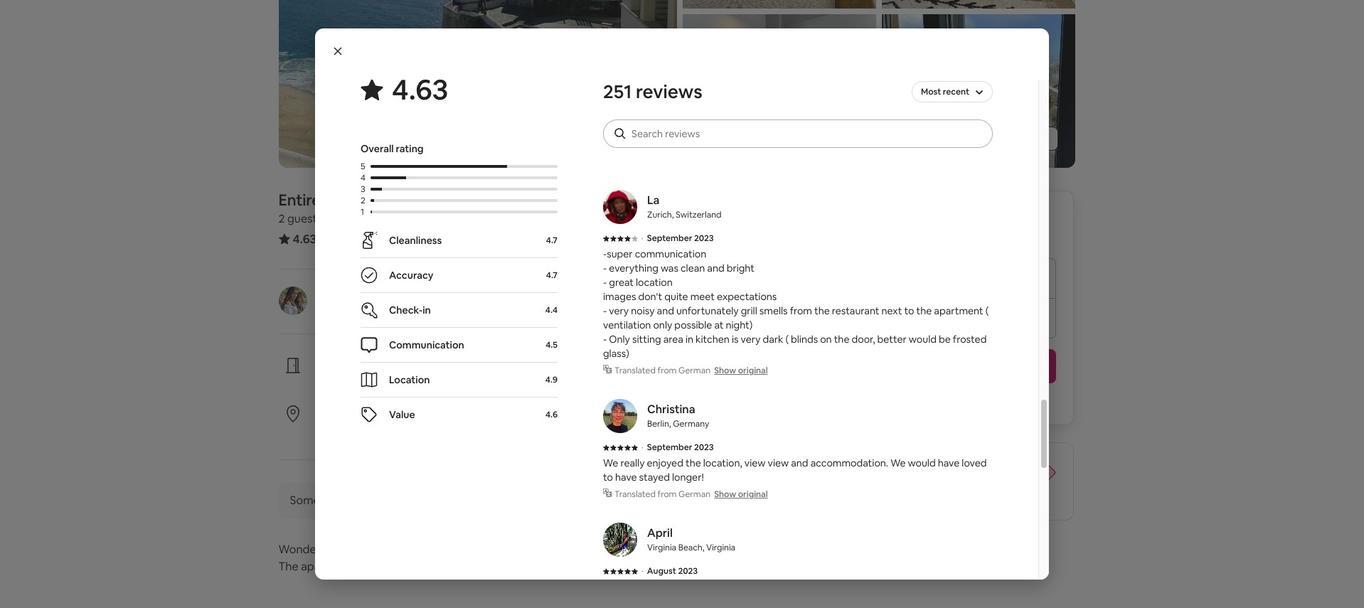 Task type: describe. For each thing, give the bounding box(es) containing it.
august
[[647, 566, 677, 577]]

switzerland
[[676, 209, 722, 221]]

star
[[519, 423, 537, 436]]

communication
[[635, 248, 707, 260]]

self
[[324, 356, 345, 371]]

Search reviews, Press 'Enter' to search text field
[[632, 127, 979, 141]]

door,
[[852, 333, 876, 346]]

2 we from the left
[[891, 457, 906, 470]]

don't
[[639, 290, 663, 303]]

view inside 'wonderful ocean-facing frontline apartment. the apartment enjoys a unique view of the sea and nazareth.'
[[442, 559, 467, 574]]

check
[[324, 375, 353, 388]]

show inside button
[[974, 132, 999, 145]]

bedroom
[[337, 211, 386, 226]]

portugal
[[474, 190, 536, 210]]

in up yourself in the bottom left of the page
[[383, 356, 393, 371]]

possible
[[675, 319, 712, 332]]

entire rental unit in nazaré, portugal
[[279, 190, 536, 210]]

nadine image
[[603, 96, 638, 130]]

6
[[324, 304, 330, 317]]

1 we from the left
[[603, 457, 619, 470]]

hosting
[[359, 304, 393, 317]]

the inside we really enjoyed the location, view view and accommodation. we would have loved to have stayed longer!
[[686, 457, 701, 470]]

lockbox.
[[444, 375, 483, 388]]

251 reviews inside 4.63 'dialog'
[[603, 80, 703, 104]]

the inside self check-in check yourself in with the lockbox.
[[427, 375, 442, 388]]

2023 for april
[[678, 566, 698, 577]]

1 horizontal spatial location
[[464, 423, 500, 436]]

would inside we really enjoyed the location, view view and accommodation. we would have loved to have stayed longer!
[[908, 457, 936, 470]]

blinds
[[791, 333, 818, 346]]

quite
[[665, 290, 688, 303]]

your
[[899, 460, 923, 475]]

2023 for nadine
[[694, 139, 714, 150]]

has
[[345, 493, 363, 508]]

cleanliness
[[389, 234, 442, 247]]

· for la
[[642, 233, 644, 244]]

ventilation
[[603, 319, 651, 332]]

3
[[361, 184, 366, 195]]

september for nadine
[[647, 139, 693, 150]]

1 horizontal spatial have
[[938, 457, 960, 470]]

· september 2023 for christina
[[642, 442, 714, 453]]

show all photos button
[[945, 127, 1058, 151]]

of inside "great location 95% of recent guests gave the location a 5-star rating."
[[345, 423, 354, 436]]

0 horizontal spatial location
[[357, 405, 401, 420]]

avg.
[[896, 474, 918, 489]]

daniela
[[381, 286, 421, 301]]

and inside 'wonderful ocean-facing frontline apartment. the apartment enjoys a unique view of the sea and nazareth.'
[[523, 559, 543, 574]]

2 horizontal spatial view
[[768, 457, 789, 470]]

toronto,
[[648, 115, 680, 127]]

1 vertical spatial reviews
[[346, 231, 387, 246]]

wonderful ocean-facing frontline apartment. the apartment enjoys a unique view of the sea and nazareth.
[[279, 542, 596, 574]]

nazaré,
[[416, 190, 471, 210]]

great location 95% of recent guests gave the location a 5-star rating.
[[324, 405, 568, 436]]

apartment.
[[455, 542, 514, 557]]

yourself
[[356, 375, 392, 388]]

frosted
[[953, 333, 987, 346]]

bright
[[727, 262, 755, 275]]

been
[[365, 493, 392, 508]]

noisy
[[631, 305, 655, 317]]

from for la
[[658, 365, 677, 376]]

and inside we really enjoyed the location, view view and accommodation. we would have loved to have stayed longer!
[[791, 457, 809, 470]]

recent inside "great location 95% of recent guests gave the location a 5-star rating."
[[356, 423, 386, 436]]

from for christina
[[658, 489, 677, 500]]

lovely studio/apartment in sítio da nazaré 2 image 4 image
[[882, 0, 1075, 8]]

4.7 for accuracy
[[546, 270, 558, 281]]

original for christina
[[738, 489, 768, 500]]

1 vertical spatial 4.63
[[293, 231, 317, 247]]

1 horizontal spatial (
[[986, 305, 989, 317]]

your dates are $75 aud less than the avg. nightly rate of the last 60 days.
[[828, 460, 1022, 503]]

rate
[[958, 474, 979, 489]]

1 down rental
[[330, 211, 335, 226]]

check-
[[347, 356, 383, 371]]

check-
[[389, 304, 423, 317]]

german for christina
[[679, 489, 711, 500]]

location inside -super communication - everything was clean and bright - great location images don't quite meet expectations - very noisy and unfortunately grill smells from the restaurant next to the apartment ( ventilation only possible at night) - only sitting area in kitchen is very dark ( blinds on the door, better would be frosted glass)
[[636, 276, 673, 289]]

some
[[290, 493, 320, 508]]

april virginia beach, virginia
[[648, 526, 736, 554]]

1 left bath
[[430, 211, 434, 226]]

most recent button
[[912, 80, 993, 104]]

unfortunately
[[677, 305, 739, 317]]

translated for christina
[[615, 489, 656, 500]]

by
[[366, 286, 379, 301]]

60
[[849, 488, 862, 503]]

lovely studio/apartment in sítio da nazaré 2 image 1 image
[[279, 0, 677, 168]]

show original button for la
[[715, 365, 768, 376]]

great
[[324, 405, 355, 420]]

less
[[828, 474, 847, 489]]

night)
[[726, 319, 753, 332]]

lovely studio/apartment in sítio da nazaré 2 image 2 image
[[683, 0, 876, 8]]

is
[[732, 333, 739, 346]]

0 horizontal spatial 251
[[325, 231, 343, 246]]

clean
[[681, 262, 705, 275]]

the up the on
[[815, 305, 830, 317]]

days.
[[865, 488, 892, 503]]

stayed
[[639, 471, 670, 484]]

translated from german show original for la
[[615, 365, 768, 376]]

check-in
[[389, 304, 431, 317]]

show for la
[[715, 365, 737, 376]]

photos
[[1014, 132, 1047, 145]]

· september 2023 for la
[[642, 233, 714, 244]]

la zurich, switzerland
[[648, 193, 722, 221]]

reviews inside 4.63 'dialog'
[[636, 80, 703, 104]]

area
[[664, 333, 684, 346]]

only
[[654, 319, 673, 332]]

lovely studio/apartment in sítio da nazaré 2 image 3 image
[[683, 14, 876, 168]]

only
[[609, 333, 630, 346]]

some info has been automatically translated.
[[290, 493, 524, 508]]

hosted
[[324, 286, 363, 301]]

4
[[361, 172, 366, 184]]

self check-in check yourself in with the lockbox.
[[324, 356, 483, 388]]

translated.
[[468, 493, 524, 508]]

bath
[[437, 211, 461, 226]]

overall
[[361, 142, 394, 155]]

overall rating
[[361, 142, 424, 155]]

we really enjoyed the location, view view and accommodation. we would have loved to have stayed longer!
[[603, 457, 987, 484]]

longer!
[[672, 471, 704, 484]]

germany
[[673, 418, 710, 430]]

lower
[[828, 460, 861, 475]]

recent inside popup button
[[943, 86, 970, 97]]

meet
[[691, 290, 715, 303]]

was
[[661, 262, 679, 275]]

· for christina
[[642, 442, 644, 453]]

and right clean
[[708, 262, 725, 275]]

really
[[621, 457, 645, 470]]

christina image
[[603, 399, 638, 433]]

smells
[[760, 305, 788, 317]]

4.4
[[546, 305, 558, 316]]

rating
[[396, 142, 424, 155]]

german for la
[[679, 365, 711, 376]]

be
[[939, 333, 951, 346]]

· for april
[[642, 566, 644, 577]]

95%
[[324, 423, 342, 436]]



Task type: locate. For each thing, give the bounding box(es) containing it.
1 german from the top
[[679, 365, 711, 376]]

christina
[[648, 402, 696, 417]]

2 translated from german show original from the top
[[615, 489, 768, 500]]

recent right the most at the right top of page
[[943, 86, 970, 97]]

1 vertical spatial apartment
[[301, 559, 357, 574]]

september for christina
[[647, 442, 693, 453]]

1 horizontal spatial reviews
[[636, 80, 703, 104]]

$75 aud
[[976, 460, 1022, 475]]

1
[[361, 206, 364, 218], [330, 211, 335, 226], [394, 211, 399, 226], [430, 211, 434, 226]]

show original button for christina
[[715, 489, 768, 500]]

1 horizontal spatial 2
[[361, 195, 366, 206]]

rental
[[324, 190, 366, 210]]

1 horizontal spatial a
[[503, 423, 508, 436]]

1 horizontal spatial apartment
[[934, 305, 984, 317]]

in up communication
[[423, 304, 431, 317]]

to left stayed
[[603, 471, 613, 484]]

4.5
[[546, 339, 558, 351]]

2 down entire
[[279, 211, 285, 226]]

location,
[[704, 457, 743, 470]]

1 vertical spatial show
[[715, 365, 737, 376]]

berlin,
[[648, 418, 671, 430]]

1 vertical spatial 4.7
[[546, 270, 558, 281]]

better
[[878, 333, 907, 346]]

show down is
[[715, 365, 737, 376]]

1 vertical spatial of
[[982, 474, 993, 489]]

enjoys
[[360, 559, 393, 574]]

251 down 'bedroom'
[[325, 231, 343, 246]]

2 original from the top
[[738, 489, 768, 500]]

of
[[345, 423, 354, 436], [982, 474, 993, 489], [469, 559, 480, 574]]

1 down 3
[[361, 206, 364, 218]]

german down longer!
[[679, 489, 711, 500]]

4.9
[[546, 374, 558, 386]]

0 vertical spatial · september 2023
[[642, 139, 714, 150]]

show original button down is
[[715, 365, 768, 376]]

unique
[[404, 559, 440, 574]]

0 horizontal spatial apartment
[[301, 559, 357, 574]]

4.63 down 2 guests
[[293, 231, 317, 247]]

0 horizontal spatial of
[[345, 423, 354, 436]]

1 bedroom · 1 bed · 1 bath
[[330, 211, 461, 226]]

bed
[[401, 211, 422, 226]]

unit
[[369, 190, 397, 210]]

0 horizontal spatial 251 reviews
[[325, 231, 387, 246]]

1 vertical spatial original
[[738, 489, 768, 500]]

0 vertical spatial apartment
[[934, 305, 984, 317]]

1 virginia from the left
[[648, 542, 677, 554]]

0 vertical spatial translated from german show original
[[615, 365, 768, 376]]

from down stayed
[[658, 489, 677, 500]]

0 horizontal spatial virginia
[[648, 542, 677, 554]]

2 vertical spatial of
[[469, 559, 480, 574]]

5
[[361, 161, 365, 172]]

4.63 inside 'dialog'
[[392, 71, 449, 108]]

the inside "great location 95% of recent guests gave the location a 5-star rating."
[[446, 423, 461, 436]]

· september 2023 down toronto,
[[642, 139, 714, 150]]

2 virginia from the left
[[707, 542, 736, 554]]

nazareth.
[[545, 559, 596, 574]]

the down apartment.
[[483, 559, 500, 574]]

the left avg.
[[876, 474, 894, 489]]

sitting
[[633, 333, 661, 346]]

2 german from the top
[[679, 489, 711, 500]]

1 vertical spatial recent
[[356, 423, 386, 436]]

1 vertical spatial september
[[647, 233, 693, 244]]

have up nightly
[[938, 457, 960, 470]]

251
[[603, 80, 632, 104], [325, 231, 343, 246]]

apartment inside 'wonderful ocean-facing frontline apartment. the apartment enjoys a unique view of the sea and nazareth.'
[[301, 559, 357, 574]]

of down apartment.
[[469, 559, 480, 574]]

kitchen
[[696, 333, 730, 346]]

apartment down wonderful
[[301, 559, 357, 574]]

0 vertical spatial from
[[790, 305, 813, 317]]

april image
[[603, 523, 638, 557], [603, 523, 638, 557]]

in inside -super communication - everything was clean and bright - great location images don't quite meet expectations - very noisy and unfortunately grill smells from the restaurant next to the apartment ( ventilation only possible at night) - only sitting area in kitchen is very dark ( blinds on the door, better would be frosted glass)
[[686, 333, 694, 346]]

and
[[708, 262, 725, 275], [657, 305, 674, 317], [791, 457, 809, 470], [523, 559, 543, 574]]

la image
[[603, 190, 638, 224]]

we left really
[[603, 457, 619, 470]]

1 vertical spatial would
[[908, 457, 936, 470]]

0 horizontal spatial (
[[786, 333, 789, 346]]

2023 for la
[[694, 233, 714, 244]]

christina image
[[603, 399, 638, 433]]

in left with
[[395, 375, 402, 388]]

to
[[905, 305, 915, 317], [603, 471, 613, 484]]

0 horizontal spatial recent
[[356, 423, 386, 436]]

years
[[332, 304, 357, 317]]

0 vertical spatial of
[[345, 423, 354, 436]]

and up the only
[[657, 305, 674, 317]]

enjoyed
[[647, 457, 684, 470]]

2 vertical spatial september
[[647, 442, 693, 453]]

0 vertical spatial recent
[[943, 86, 970, 97]]

and right sea
[[523, 559, 543, 574]]

2 4.7 from the top
[[546, 270, 558, 281]]

value
[[389, 408, 415, 421]]

251 reviews
[[603, 80, 703, 104], [325, 231, 387, 246]]

sea
[[503, 559, 521, 574]]

communication
[[389, 339, 464, 352]]

0 vertical spatial reviews
[[636, 80, 703, 104]]

0 vertical spatial location
[[636, 276, 673, 289]]

from down area
[[658, 365, 677, 376]]

· for nadine
[[642, 139, 644, 150]]

0 vertical spatial a
[[503, 423, 508, 436]]

0 vertical spatial show
[[974, 132, 999, 145]]

show down location,
[[715, 489, 737, 500]]

2 horizontal spatial location
[[636, 276, 673, 289]]

apartment inside -super communication - everything was clean and bright - great location images don't quite meet expectations - very noisy and unfortunately grill smells from the restaurant next to the apartment ( ventilation only possible at night) - only sitting area in kitchen is very dark ( blinds on the door, better would be frosted glass)
[[934, 305, 984, 317]]

1 - from the top
[[603, 248, 607, 260]]

entire
[[279, 190, 321, 210]]

a down facing
[[396, 559, 402, 574]]

original for la
[[738, 365, 768, 376]]

translated from german show original down area
[[615, 365, 768, 376]]

1 vertical spatial 2
[[279, 211, 285, 226]]

host profile picture image
[[279, 287, 307, 315]]

· september 2023 up communication
[[642, 233, 714, 244]]

- down super at the left top
[[603, 262, 607, 275]]

2 for 2 guests
[[279, 211, 285, 226]]

1 vertical spatial from
[[658, 365, 677, 376]]

5 - from the top
[[603, 333, 607, 346]]

september for la
[[647, 233, 693, 244]]

christina berlin, germany
[[648, 402, 710, 430]]

translated down glass)
[[615, 365, 656, 376]]

1 vertical spatial (
[[786, 333, 789, 346]]

251 inside 4.63 'dialog'
[[603, 80, 632, 104]]

0 vertical spatial guests
[[287, 211, 323, 226]]

4 - from the top
[[603, 305, 607, 317]]

- left great
[[603, 276, 607, 289]]

1 vertical spatial 251
[[325, 231, 343, 246]]

1 vertical spatial very
[[741, 333, 761, 346]]

accommodation.
[[811, 457, 889, 470]]

nadine toronto, canada
[[648, 99, 713, 127]]

show original button down location,
[[715, 489, 768, 500]]

translated from german show original for christina
[[615, 489, 768, 500]]

1 horizontal spatial view
[[745, 457, 766, 470]]

translated down stayed
[[615, 489, 656, 500]]

and left lower
[[791, 457, 809, 470]]

1 horizontal spatial 251 reviews
[[603, 80, 703, 104]]

4.63 up rating
[[392, 71, 449, 108]]

- down images
[[603, 305, 607, 317]]

1 vertical spatial german
[[679, 489, 711, 500]]

2 - from the top
[[603, 262, 607, 275]]

0 vertical spatial translated
[[615, 365, 656, 376]]

0 horizontal spatial a
[[396, 559, 402, 574]]

0 vertical spatial 251 reviews
[[603, 80, 703, 104]]

1 translated from the top
[[615, 365, 656, 376]]

4.6
[[546, 409, 558, 421]]

automatically
[[394, 493, 465, 508]]

location left 5-
[[464, 423, 500, 436]]

2 vertical spatial from
[[658, 489, 677, 500]]

0 vertical spatial have
[[938, 457, 960, 470]]

a left 5-
[[503, 423, 508, 436]]

translated for la
[[615, 365, 656, 376]]

lower price.
[[828, 460, 893, 475]]

september up communication
[[647, 233, 693, 244]]

0 vertical spatial 251
[[603, 80, 632, 104]]

in up bed
[[400, 190, 413, 210]]

0 vertical spatial 4.7
[[546, 235, 558, 246]]

2023 down the canada
[[694, 139, 714, 150]]

1 4.7 from the top
[[546, 235, 558, 246]]

to inside -super communication - everything was clean and bright - great location images don't quite meet expectations - very noisy and unfortunately grill smells from the restaurant next to the apartment ( ventilation only possible at night) - only sitting area in kitchen is very dark ( blinds on the door, better would be frosted glass)
[[905, 305, 915, 317]]

3 · september 2023 from the top
[[642, 442, 714, 453]]

very down images
[[609, 305, 629, 317]]

great
[[609, 276, 634, 289]]

would up avg.
[[908, 457, 936, 470]]

lovely studio/apartment in sítio da nazaré 2 image 5 image
[[882, 14, 1075, 168]]

canada
[[682, 115, 713, 127]]

0 vertical spatial 2
[[361, 195, 366, 206]]

· september 2023 up enjoyed
[[642, 442, 714, 453]]

images
[[603, 290, 636, 303]]

1 inside 4.63 'dialog'
[[361, 206, 364, 218]]

1 horizontal spatial 4.63
[[392, 71, 449, 108]]

most recent
[[921, 86, 970, 97]]

with
[[405, 375, 424, 388]]

4.63
[[392, 71, 449, 108], [293, 231, 317, 247]]

of right rate
[[982, 474, 993, 489]]

( up frosted
[[986, 305, 989, 317]]

0 horizontal spatial reviews
[[346, 231, 387, 246]]

2 inside 4.63 'dialog'
[[361, 195, 366, 206]]

0 horizontal spatial 4.63
[[293, 231, 317, 247]]

april
[[648, 526, 673, 541]]

0 horizontal spatial view
[[442, 559, 467, 574]]

1 horizontal spatial to
[[905, 305, 915, 317]]

info
[[322, 493, 342, 508]]

2023 for christina
[[694, 442, 714, 453]]

251 left nadine
[[603, 80, 632, 104]]

a inside "great location 95% of recent guests gave the location a 5-star rating."
[[503, 423, 508, 436]]

1 horizontal spatial very
[[741, 333, 761, 346]]

1 horizontal spatial we
[[891, 457, 906, 470]]

1 vertical spatial guests
[[389, 423, 419, 436]]

guests down entire
[[287, 211, 323, 226]]

price.
[[863, 460, 893, 475]]

1 · september 2023 from the top
[[642, 139, 714, 150]]

2 show original button from the top
[[715, 489, 768, 500]]

very right is
[[741, 333, 761, 346]]

2 vertical spatial show
[[715, 489, 737, 500]]

la image
[[603, 190, 638, 224]]

show original button
[[715, 365, 768, 376], [715, 489, 768, 500]]

5-
[[510, 423, 519, 436]]

original down location,
[[738, 489, 768, 500]]

would left be
[[909, 333, 937, 346]]

1 vertical spatial · september 2023
[[642, 233, 714, 244]]

nightly
[[920, 474, 956, 489]]

251 reviews up toronto,
[[603, 80, 703, 104]]

- up images
[[603, 248, 607, 260]]

2 for 2
[[361, 195, 366, 206]]

1 vertical spatial translated
[[615, 489, 656, 500]]

4.7
[[546, 235, 558, 246], [546, 270, 558, 281]]

0 vertical spatial to
[[905, 305, 915, 317]]

1 vertical spatial 251 reviews
[[325, 231, 387, 246]]

to right next
[[905, 305, 915, 317]]

2023 down switzerland
[[694, 233, 714, 244]]

1 horizontal spatial of
[[469, 559, 480, 574]]

0 vertical spatial (
[[986, 305, 989, 317]]

apartment up frosted
[[934, 305, 984, 317]]

1 vertical spatial show original button
[[715, 489, 768, 500]]

0 vertical spatial would
[[909, 333, 937, 346]]

of right the 95%
[[345, 423, 354, 436]]

1 show original button from the top
[[715, 365, 768, 376]]

guests down value
[[389, 423, 419, 436]]

2 up 'bedroom'
[[361, 195, 366, 206]]

location up don't
[[636, 276, 673, 289]]

the inside 'wonderful ocean-facing frontline apartment. the apartment enjoys a unique view of the sea and nazareth.'
[[483, 559, 500, 574]]

1 vertical spatial location
[[357, 405, 401, 420]]

show all photos
[[974, 132, 1047, 145]]

show left all
[[974, 132, 999, 145]]

0 vertical spatial show original button
[[715, 365, 768, 376]]

have down really
[[616, 471, 637, 484]]

of inside your dates are $75 aud less than the avg. nightly rate of the last 60 days.
[[982, 474, 993, 489]]

reviews up toronto,
[[636, 80, 703, 104]]

1 left bed
[[394, 211, 399, 226]]

accuracy
[[389, 269, 434, 282]]

1 vertical spatial translated from german show original
[[615, 489, 768, 500]]

zurich,
[[648, 209, 674, 221]]

recent right the 95%
[[356, 423, 386, 436]]

2 · september 2023 from the top
[[642, 233, 714, 244]]

german
[[679, 365, 711, 376], [679, 489, 711, 500]]

the right the on
[[834, 333, 850, 346]]

the right next
[[917, 305, 932, 317]]

0 vertical spatial very
[[609, 305, 629, 317]]

to inside we really enjoyed the location, view view and accommodation. we would have loved to have stayed longer!
[[603, 471, 613, 484]]

2023 down beach,
[[678, 566, 698, 577]]

0 horizontal spatial 2
[[279, 211, 285, 226]]

of inside 'wonderful ocean-facing frontline apartment. the apartment enjoys a unique view of the sea and nazareth.'
[[469, 559, 480, 574]]

grill
[[741, 305, 758, 317]]

hosted by daniela 6 years hosting
[[324, 286, 421, 317]]

2 translated from the top
[[615, 489, 656, 500]]

nadine image
[[603, 96, 638, 130]]

1 vertical spatial to
[[603, 471, 613, 484]]

2 horizontal spatial of
[[982, 474, 993, 489]]

in down possible
[[686, 333, 694, 346]]

251 reviews down 'bedroom'
[[325, 231, 387, 246]]

virginia right beach,
[[707, 542, 736, 554]]

2 vertical spatial · september 2023
[[642, 442, 714, 453]]

reviews down 'bedroom'
[[346, 231, 387, 246]]

0 vertical spatial german
[[679, 365, 711, 376]]

1 vertical spatial have
[[616, 471, 637, 484]]

we
[[603, 457, 619, 470], [891, 457, 906, 470]]

3 september from the top
[[647, 442, 693, 453]]

would inside -super communication - everything was clean and bright - great location images don't quite meet expectations - very noisy and unfortunately grill smells from the restaurant next to the apartment ( ventilation only possible at night) - only sitting area in kitchen is very dark ( blinds on the door, better would be frosted glass)
[[909, 333, 937, 346]]

2 guests
[[279, 211, 323, 226]]

than
[[850, 474, 874, 489]]

1 original from the top
[[738, 365, 768, 376]]

0 horizontal spatial have
[[616, 471, 637, 484]]

la
[[648, 193, 660, 208]]

the right rate
[[995, 474, 1013, 489]]

all
[[1001, 132, 1012, 145]]

1 september from the top
[[647, 139, 693, 150]]

from right smells
[[790, 305, 813, 317]]

on
[[821, 333, 832, 346]]

2 vertical spatial location
[[464, 423, 500, 436]]

0 horizontal spatial to
[[603, 471, 613, 484]]

frontline
[[408, 542, 452, 557]]

1 horizontal spatial guests
[[389, 423, 419, 436]]

in
[[400, 190, 413, 210], [423, 304, 431, 317], [686, 333, 694, 346], [383, 356, 393, 371], [395, 375, 402, 388]]

show for christina
[[715, 489, 737, 500]]

3 - from the top
[[603, 276, 607, 289]]

virginia down april
[[648, 542, 677, 554]]

-
[[603, 248, 607, 260], [603, 262, 607, 275], [603, 276, 607, 289], [603, 305, 607, 317], [603, 333, 607, 346]]

· september 2023
[[642, 139, 714, 150], [642, 233, 714, 244], [642, 442, 714, 453]]

1 translated from german show original from the top
[[615, 365, 768, 376]]

4.7 for cleanliness
[[546, 235, 558, 246]]

· september 2023 for nadine
[[642, 139, 714, 150]]

a inside 'wonderful ocean-facing frontline apartment. the apartment enjoys a unique view of the sea and nazareth.'
[[396, 559, 402, 574]]

0 vertical spatial original
[[738, 365, 768, 376]]

ocean-
[[337, 542, 373, 557]]

1 vertical spatial a
[[396, 559, 402, 574]]

the right gave
[[446, 423, 461, 436]]

1 horizontal spatial 251
[[603, 80, 632, 104]]

the right with
[[427, 375, 442, 388]]

have
[[938, 457, 960, 470], [616, 471, 637, 484]]

original down is
[[738, 365, 768, 376]]

we up avg.
[[891, 457, 906, 470]]

1 horizontal spatial recent
[[943, 86, 970, 97]]

- left only
[[603, 333, 607, 346]]

4.63 dialog
[[315, 28, 1050, 608]]

( right dark
[[786, 333, 789, 346]]

guests inside "great location 95% of recent guests gave the location a 5-star rating."
[[389, 423, 419, 436]]

0 vertical spatial 4.63
[[392, 71, 449, 108]]

0 horizontal spatial we
[[603, 457, 619, 470]]

2023 up location,
[[694, 442, 714, 453]]

(
[[986, 305, 989, 317], [786, 333, 789, 346]]

german down kitchen
[[679, 365, 711, 376]]

2 september from the top
[[647, 233, 693, 244]]

1 horizontal spatial virginia
[[707, 542, 736, 554]]

very
[[609, 305, 629, 317], [741, 333, 761, 346]]

0 vertical spatial september
[[647, 139, 693, 150]]

expectations
[[717, 290, 777, 303]]

from inside -super communication - everything was clean and bright - great location images don't quite meet expectations - very noisy and unfortunately grill smells from the restaurant next to the apartment ( ventilation only possible at night) - only sitting area in kitchen is very dark ( blinds on the door, better would be frosted glass)
[[790, 305, 813, 317]]

september up enjoyed
[[647, 442, 693, 453]]

0 horizontal spatial very
[[609, 305, 629, 317]]

recent
[[943, 86, 970, 97], [356, 423, 386, 436]]

would
[[909, 333, 937, 346], [908, 457, 936, 470]]

0 horizontal spatial guests
[[287, 211, 323, 226]]

location down yourself in the bottom left of the page
[[357, 405, 401, 420]]

the up longer!
[[686, 457, 701, 470]]

september down toronto,
[[647, 139, 693, 150]]

translated from german show original down longer!
[[615, 489, 768, 500]]



Task type: vqa. For each thing, say whether or not it's contained in the screenshot.


